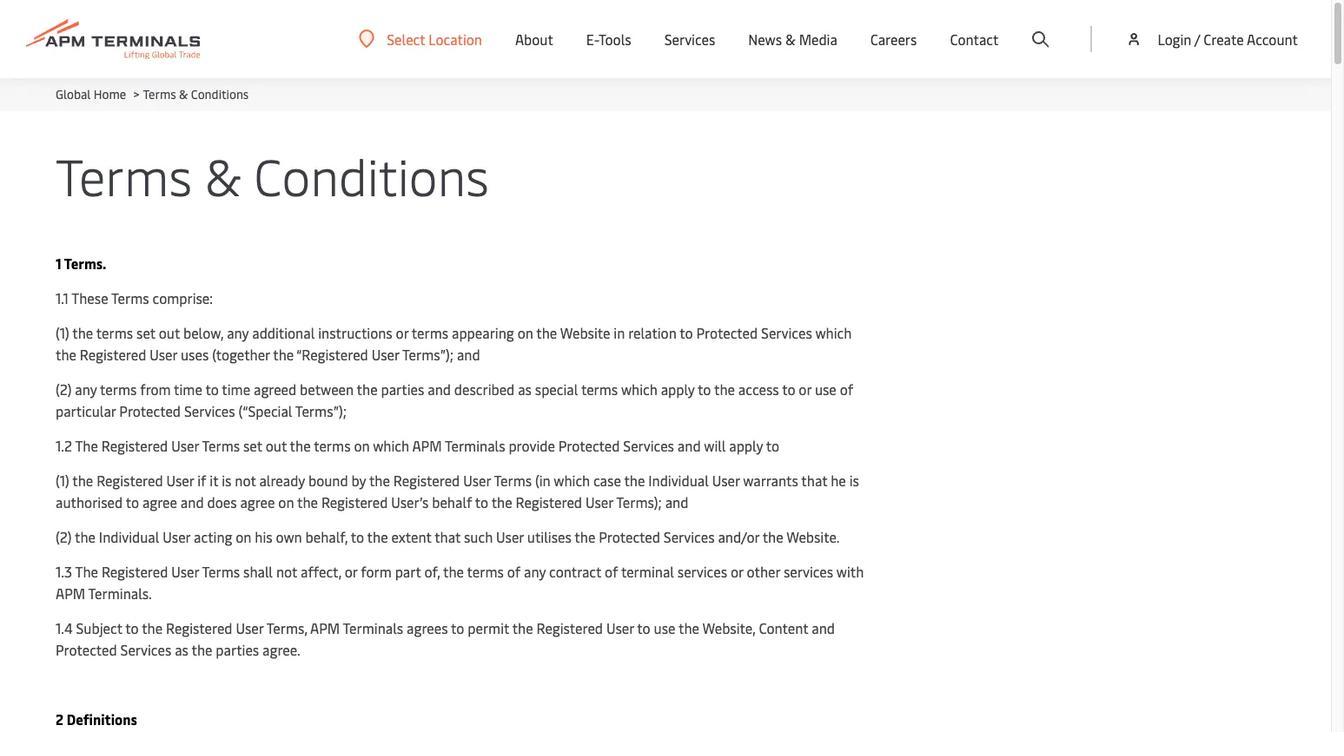 Task type: describe. For each thing, give the bounding box(es) containing it.
which inside (2) any terms from time to time agreed between the parties and described as special terms which apply to the access to or use of particular protected services ("special terms");
[[622, 380, 658, 399]]

1 is from the left
[[222, 471, 232, 490]]

the left website,
[[679, 619, 700, 638]]

1 agree from the left
[[142, 493, 177, 512]]

the up the terms);
[[624, 471, 645, 490]]

e-tools
[[587, 30, 632, 49]]

out inside (1) the terms set out below, any additional instructions or terms appearing on the website in relation to protected services which the registered user uses (together the "registered user terms"); and
[[159, 323, 180, 343]]

the for 1.3
[[75, 562, 98, 582]]

does
[[207, 493, 237, 512]]

the down authorised in the bottom left of the page
[[75, 528, 96, 547]]

1.1
[[56, 289, 69, 308]]

services button
[[665, 0, 716, 78]]

1.3 the registered user terms shall not affect, or form part of, the terms of any contract of terminal services or other services with apm terminals.
[[56, 562, 864, 603]]

(2) any terms from time to time agreed between the parties and described as special terms which apply to the access to or use of particular protected services ("special terms");
[[56, 380, 854, 421]]

the right permit
[[513, 619, 533, 638]]

to right behalf
[[475, 493, 489, 512]]

protected inside (1) the terms set out below, any additional instructions or terms appearing on the website in relation to protected services which the registered user uses (together the "registered user terms"); and
[[697, 323, 758, 343]]

1
[[56, 254, 62, 273]]

news & media button
[[749, 0, 838, 78]]

behalf,
[[306, 528, 348, 547]]

and down the if
[[181, 493, 204, 512]]

terms & conditions
[[56, 141, 489, 209]]

the down additional
[[273, 345, 294, 364]]

1 time from the left
[[174, 380, 202, 399]]

already
[[259, 471, 305, 490]]

user left uses
[[150, 345, 177, 364]]

terms up it
[[202, 436, 240, 456]]

on inside the (1) the registered user if it is not already bound by the registered user terms (in which case the individual user warrants that he is authorised to agree and does agree on the registered user's behalf to the registered user terms); and
[[278, 493, 294, 512]]

the down bound
[[297, 493, 318, 512]]

content
[[759, 619, 809, 638]]

terminals inside 1.4 subject to the registered user terms, apm terminals agrees to permit the registered user to use the website, content and protected services as the parties agree.
[[343, 619, 404, 638]]

use inside 1.4 subject to the registered user terms, apm terminals agrees to permit the registered user to use the website, content and protected services as the parties agree.
[[654, 619, 676, 638]]

global
[[56, 86, 91, 103]]

registered inside 1.3 the registered user terms shall not affect, or form part of, the terms of any contract of terminal services or other services with apm terminals.
[[102, 562, 168, 582]]

2 time from the left
[[222, 380, 250, 399]]

to right subject
[[125, 619, 139, 638]]

authorised
[[56, 493, 123, 512]]

login / create account
[[1158, 30, 1299, 49]]

described
[[455, 380, 515, 399]]

select location button
[[359, 29, 482, 48]]

the right the by
[[369, 471, 390, 490]]

terms right these
[[111, 289, 149, 308]]

e-tools button
[[587, 0, 632, 78]]

& for terms
[[205, 141, 241, 209]]

2 agree from the left
[[240, 493, 275, 512]]

user up behalf
[[463, 471, 491, 490]]

or inside (2) any terms from time to time agreed between the parties and described as special terms which apply to the access to or use of particular protected services ("special terms");
[[799, 380, 812, 399]]

if
[[198, 471, 206, 490]]

as inside (2) any terms from time to time agreed between the parties and described as special terms which apply to the access to or use of particular protected services ("special terms");
[[518, 380, 532, 399]]

terms right >
[[143, 86, 176, 103]]

(2) for (2) the individual user acting on his own behalf, to the extent that such user utilises the protected services and/or the website.
[[56, 528, 72, 547]]

on left his
[[236, 528, 252, 547]]

individual inside the (1) the registered user if it is not already bound by the registered user terms (in which case the individual user warrants that he is authorised to agree and does agree on the registered user's behalf to the registered user terms); and
[[649, 471, 709, 490]]

user up the if
[[171, 436, 199, 456]]

any inside (2) any terms from time to time agreed between the parties and described as special terms which apply to the access to or use of particular protected services ("special terms");
[[75, 380, 97, 399]]

1.3
[[56, 562, 72, 582]]

to left access
[[698, 380, 711, 399]]

subject
[[76, 619, 122, 638]]

warrants
[[744, 471, 799, 490]]

global home > terms & conditions
[[56, 86, 249, 103]]

registered inside (1) the terms set out below, any additional instructions or terms appearing on the website in relation to protected services which the registered user uses (together the "registered user terms"); and
[[80, 345, 146, 364]]

(1) for (1) the terms set out below, any additional instructions or terms appearing on the website in relation to protected services which the registered user uses (together the "registered user terms"); and
[[56, 323, 69, 343]]

terminal
[[621, 562, 675, 582]]

the up the 'such' on the bottom left of page
[[492, 493, 513, 512]]

terms"); for ("special
[[295, 402, 347, 421]]

on inside (1) the terms set out below, any additional instructions or terms appearing on the website in relation to protected services which the registered user uses (together the "registered user terms"); and
[[518, 323, 534, 343]]

services left "and/or"
[[664, 528, 715, 547]]

website
[[561, 323, 611, 343]]

terms down >
[[56, 141, 192, 209]]

about
[[515, 30, 554, 49]]

0 vertical spatial terminals
[[445, 436, 506, 456]]

1 terms.
[[56, 254, 106, 273]]

select
[[387, 29, 425, 48]]

user left the if
[[166, 471, 194, 490]]

user right the 'such' on the bottom left of page
[[496, 528, 524, 547]]

1.4
[[56, 619, 73, 638]]

with
[[837, 562, 864, 582]]

tools
[[599, 30, 632, 49]]

0 horizontal spatial conditions
[[191, 86, 249, 103]]

terminals.
[[88, 584, 152, 603]]

permit
[[468, 619, 510, 638]]

below,
[[183, 323, 224, 343]]

these
[[72, 289, 108, 308]]

1 horizontal spatial of
[[605, 562, 618, 582]]

"registered
[[296, 345, 368, 364]]

the up authorised in the bottom left of the page
[[72, 471, 93, 490]]

or left form
[[345, 562, 358, 582]]

the right between on the bottom left of the page
[[357, 380, 378, 399]]

not inside the (1) the registered user if it is not already bound by the registered user terms (in which case the individual user warrants that he is authorised to agree and does agree on the registered user's behalf to the registered user terms); and
[[235, 471, 256, 490]]

between
[[300, 380, 354, 399]]

2
[[56, 710, 64, 729]]

apm inside 1.4 subject to the registered user terms, apm terminals agrees to permit the registered user to use the website, content and protected services as the parties agree.
[[310, 619, 340, 638]]

website.
[[787, 528, 840, 547]]

provide
[[509, 436, 555, 456]]

e-
[[587, 30, 599, 49]]

terms.
[[64, 254, 106, 273]]

not inside 1.3 the registered user terms shall not affect, or form part of, the terms of any contract of terminal services or other services with apm terminals.
[[276, 562, 297, 582]]

terms);
[[617, 493, 662, 512]]

user left terms,
[[236, 619, 264, 638]]

or left other on the bottom right of the page
[[731, 562, 744, 582]]

select location
[[387, 29, 482, 48]]

affect,
[[301, 562, 342, 582]]

news & media
[[749, 30, 838, 49]]

& for news
[[786, 30, 796, 49]]

the down terminals.
[[142, 619, 163, 638]]

and inside (1) the terms set out below, any additional instructions or terms appearing on the website in relation to protected services which the registered user uses (together the "registered user terms"); and
[[457, 345, 480, 364]]

2 services from the left
[[784, 562, 834, 582]]

services inside (1) the terms set out below, any additional instructions or terms appearing on the website in relation to protected services which the registered user uses (together the "registered user terms"); and
[[762, 323, 813, 343]]

uses
[[181, 345, 209, 364]]

and right the terms);
[[666, 493, 689, 512]]

and left "will"
[[678, 436, 701, 456]]

careers button
[[871, 0, 917, 78]]

the right utilises
[[575, 528, 596, 547]]

2 definitions
[[56, 710, 137, 729]]

terms inside 1.3 the registered user terms shall not affect, or form part of, the terms of any contract of terminal services or other services with apm terminals.
[[202, 562, 240, 582]]

appearing
[[452, 323, 514, 343]]

user's
[[391, 493, 429, 512]]

shall
[[243, 562, 273, 582]]

instructions
[[318, 323, 393, 343]]

parties inside 1.4 subject to the registered user terms, apm terminals agrees to permit the registered user to use the website, content and protected services as the parties agree.
[[216, 641, 259, 660]]

to right access
[[782, 380, 796, 399]]

global home link
[[56, 86, 126, 103]]

services up the terms);
[[624, 436, 675, 456]]

0 horizontal spatial of
[[507, 562, 521, 582]]

to inside (1) the terms set out below, any additional instructions or terms appearing on the website in relation to protected services which the registered user uses (together the "registered user terms"); and
[[680, 323, 693, 343]]

as inside 1.4 subject to the registered user terms, apm terminals agrees to permit the registered user to use the website, content and protected services as the parties agree.
[[175, 641, 189, 660]]

to up warrants
[[766, 436, 780, 456]]

he
[[831, 471, 846, 490]]

services right tools
[[665, 30, 716, 49]]

acting
[[194, 528, 232, 547]]

terms left from
[[100, 380, 137, 399]]

1.1 these terms comprise:
[[56, 289, 213, 308]]

1 vertical spatial &
[[179, 86, 188, 103]]

terms,
[[267, 619, 307, 638]]

special
[[535, 380, 578, 399]]

/
[[1195, 30, 1201, 49]]

("special
[[239, 402, 292, 421]]

case
[[594, 471, 621, 490]]

utilises
[[528, 528, 572, 547]]

additional
[[252, 323, 315, 343]]

0 horizontal spatial individual
[[99, 528, 159, 547]]



Task type: vqa. For each thing, say whether or not it's contained in the screenshot.
Extent
yes



Task type: locate. For each thing, give the bounding box(es) containing it.
and inside (2) any terms from time to time agreed between the parties and described as special terms which apply to the access to or use of particular protected services ("special terms");
[[428, 380, 451, 399]]

1 horizontal spatial as
[[518, 380, 532, 399]]

(1) the registered user if it is not already bound by the registered user terms (in which case the individual user warrants that he is authorised to agree and does agree on the registered user's behalf to the registered user terms); and
[[56, 471, 860, 512]]

parties up "1.2 the registered user terms set out the terms on which apm terminals provide protected services and will apply to"
[[381, 380, 424, 399]]

&
[[786, 30, 796, 49], [179, 86, 188, 103], [205, 141, 241, 209]]

2 the from the top
[[75, 562, 98, 582]]

1 services from the left
[[678, 562, 728, 582]]

user
[[150, 345, 177, 364], [372, 345, 399, 364], [171, 436, 199, 456], [166, 471, 194, 490], [463, 471, 491, 490], [713, 471, 740, 490], [586, 493, 614, 512], [163, 528, 191, 547], [496, 528, 524, 547], [171, 562, 199, 582], [236, 619, 264, 638], [607, 619, 634, 638]]

that left he
[[802, 471, 828, 490]]

user down case
[[586, 493, 614, 512]]

set inside (1) the terms set out below, any additional instructions or terms appearing on the website in relation to protected services which the registered user uses (together the "registered user terms"); and
[[137, 323, 156, 343]]

0 vertical spatial apm
[[412, 436, 442, 456]]

location
[[429, 29, 482, 48]]

0 horizontal spatial time
[[174, 380, 202, 399]]

not
[[235, 471, 256, 490], [276, 562, 297, 582]]

own
[[276, 528, 302, 547]]

or inside (1) the terms set out below, any additional instructions or terms appearing on the website in relation to protected services which the registered user uses (together the "registered user terms"); and
[[396, 323, 409, 343]]

terminals
[[445, 436, 506, 456], [343, 619, 404, 638]]

will
[[704, 436, 726, 456]]

1.4 subject to the registered user terms, apm terminals agrees to permit the registered user to use the website, content and protected services as the parties agree.
[[56, 619, 835, 660]]

any
[[227, 323, 249, 343], [75, 380, 97, 399], [524, 562, 546, 582]]

news
[[749, 30, 782, 49]]

0 vertical spatial parties
[[381, 380, 424, 399]]

1 horizontal spatial terminals
[[445, 436, 506, 456]]

which inside the (1) the registered user if it is not already bound by the registered user terms (in which case the individual user warrants that he is authorised to agree and does agree on the registered user's behalf to the registered user terms); and
[[554, 471, 590, 490]]

the left access
[[715, 380, 735, 399]]

0 horizontal spatial apm
[[56, 584, 85, 603]]

(together
[[212, 345, 270, 364]]

or
[[396, 323, 409, 343], [799, 380, 812, 399], [345, 562, 358, 582], [731, 562, 744, 582]]

1 vertical spatial use
[[654, 619, 676, 638]]

the right of,
[[443, 562, 464, 582]]

agreed
[[254, 380, 297, 399]]

the down these
[[72, 323, 93, 343]]

parties inside (2) any terms from time to time agreed between the parties and described as special terms which apply to the access to or use of particular protected services ("special terms");
[[381, 380, 424, 399]]

the right "and/or"
[[763, 528, 784, 547]]

relation
[[629, 323, 677, 343]]

to right behalf,
[[351, 528, 364, 547]]

2 is from the left
[[850, 471, 860, 490]]

0 horizontal spatial services
[[678, 562, 728, 582]]

individual up the terms);
[[649, 471, 709, 490]]

2 vertical spatial any
[[524, 562, 546, 582]]

the inside 1.3 the registered user terms shall not affect, or form part of, the terms of any contract of terminal services or other services with apm terminals.
[[443, 562, 464, 582]]

1 vertical spatial (2)
[[56, 528, 72, 547]]

agree left does
[[142, 493, 177, 512]]

1 vertical spatial that
[[435, 528, 461, 547]]

2 vertical spatial apm
[[310, 619, 340, 638]]

set
[[137, 323, 156, 343], [243, 436, 262, 456]]

use down terminal on the bottom of the page
[[654, 619, 676, 638]]

by
[[352, 471, 366, 490]]

that
[[802, 471, 828, 490], [435, 528, 461, 547]]

1 horizontal spatial apm
[[310, 619, 340, 638]]

from
[[140, 380, 171, 399]]

out up already
[[266, 436, 287, 456]]

protected down from
[[119, 402, 181, 421]]

to down terminal on the bottom of the page
[[638, 619, 651, 638]]

in
[[614, 323, 625, 343]]

1 vertical spatial apply
[[730, 436, 763, 456]]

terms left (in
[[494, 471, 532, 490]]

protected up case
[[559, 436, 620, 456]]

and down appearing
[[457, 345, 480, 364]]

and right content at right
[[812, 619, 835, 638]]

terms"); down between on the bottom left of the page
[[295, 402, 347, 421]]

terminals left the agrees
[[343, 619, 404, 638]]

1 horizontal spatial use
[[815, 380, 837, 399]]

apply
[[661, 380, 695, 399], [730, 436, 763, 456]]

on right appearing
[[518, 323, 534, 343]]

about button
[[515, 0, 554, 78]]

0 vertical spatial the
[[75, 436, 98, 456]]

1 the from the top
[[75, 436, 98, 456]]

(in
[[535, 471, 551, 490]]

apply inside (2) any terms from time to time agreed between the parties and described as special terms which apply to the access to or use of particular protected services ("special terms");
[[661, 380, 695, 399]]

1 horizontal spatial is
[[850, 471, 860, 490]]

terms down 1.1 these terms comprise:
[[96, 323, 133, 343]]

agree.
[[263, 641, 301, 660]]

1 vertical spatial apm
[[56, 584, 85, 603]]

protected down the terms);
[[599, 528, 661, 547]]

website,
[[703, 619, 756, 638]]

1 horizontal spatial parties
[[381, 380, 424, 399]]

apm right terms,
[[310, 619, 340, 638]]

0 vertical spatial &
[[786, 30, 796, 49]]

the left the agree. at the bottom of the page
[[192, 641, 213, 660]]

2 horizontal spatial &
[[786, 30, 796, 49]]

1 vertical spatial parties
[[216, 641, 259, 660]]

0 horizontal spatial that
[[435, 528, 461, 547]]

(2) inside (2) any terms from time to time agreed between the parties and described as special terms which apply to the access to or use of particular protected services ("special terms");
[[56, 380, 72, 399]]

is right it
[[222, 471, 232, 490]]

2 (1) from the top
[[56, 471, 69, 490]]

the for 1.2
[[75, 436, 98, 456]]

0 vertical spatial set
[[137, 323, 156, 343]]

1 vertical spatial terminals
[[343, 619, 404, 638]]

& inside dropdown button
[[786, 30, 796, 49]]

terms");
[[402, 345, 454, 364], [295, 402, 347, 421]]

any inside 1.3 the registered user terms shall not affect, or form part of, the terms of any contract of terminal services or other services with apm terminals.
[[524, 562, 546, 582]]

1 vertical spatial conditions
[[254, 141, 489, 209]]

0 horizontal spatial terminals
[[343, 619, 404, 638]]

registered
[[80, 345, 146, 364], [102, 436, 168, 456], [97, 471, 163, 490], [394, 471, 460, 490], [322, 493, 388, 512], [516, 493, 582, 512], [102, 562, 168, 582], [166, 619, 233, 638], [537, 619, 603, 638]]

(2)
[[56, 380, 72, 399], [56, 528, 72, 547]]

apm down (2) any terms from time to time agreed between the parties and described as special terms which apply to the access to or use of particular protected services ("special terms");
[[412, 436, 442, 456]]

2 horizontal spatial of
[[840, 380, 854, 399]]

0 horizontal spatial out
[[159, 323, 180, 343]]

0 vertical spatial out
[[159, 323, 180, 343]]

0 vertical spatial use
[[815, 380, 837, 399]]

user down instructions
[[372, 345, 399, 364]]

and
[[457, 345, 480, 364], [428, 380, 451, 399], [678, 436, 701, 456], [181, 493, 204, 512], [666, 493, 689, 512], [812, 619, 835, 638]]

on
[[518, 323, 534, 343], [354, 436, 370, 456], [278, 493, 294, 512], [236, 528, 252, 547]]

1 vertical spatial as
[[175, 641, 189, 660]]

time right from
[[174, 380, 202, 399]]

or right instructions
[[396, 323, 409, 343]]

0 vertical spatial not
[[235, 471, 256, 490]]

services left ("special
[[184, 402, 235, 421]]

terms down the 'such' on the bottom left of page
[[467, 562, 504, 582]]

on up the by
[[354, 436, 370, 456]]

0 horizontal spatial any
[[75, 380, 97, 399]]

0 horizontal spatial use
[[654, 619, 676, 638]]

user down "will"
[[713, 471, 740, 490]]

the up already
[[290, 436, 311, 456]]

0 horizontal spatial agree
[[142, 493, 177, 512]]

services inside 1.4 subject to the registered user terms, apm terminals agrees to permit the registered user to use the website, content and protected services as the parties agree.
[[120, 641, 171, 660]]

terms"); up (2) any terms from time to time agreed between the parties and described as special terms which apply to the access to or use of particular protected services ("special terms");
[[402, 345, 454, 364]]

1 horizontal spatial any
[[227, 323, 249, 343]]

0 horizontal spatial &
[[179, 86, 188, 103]]

terminals up the (1) the registered user if it is not already bound by the registered user terms (in which case the individual user warrants that he is authorised to agree and does agree on the registered user's behalf to the registered user terms); and
[[445, 436, 506, 456]]

apply down relation
[[661, 380, 695, 399]]

protected up access
[[697, 323, 758, 343]]

1 horizontal spatial individual
[[649, 471, 709, 490]]

terms right special
[[581, 380, 618, 399]]

services up access
[[762, 323, 813, 343]]

set down ("special
[[243, 436, 262, 456]]

1 horizontal spatial conditions
[[254, 141, 489, 209]]

services
[[665, 30, 716, 49], [762, 323, 813, 343], [184, 402, 235, 421], [624, 436, 675, 456], [664, 528, 715, 547], [120, 641, 171, 660]]

terms left appearing
[[412, 323, 449, 343]]

1 vertical spatial terms");
[[295, 402, 347, 421]]

1 horizontal spatial time
[[222, 380, 250, 399]]

apply right "will"
[[730, 436, 763, 456]]

apm down 1.3
[[56, 584, 85, 603]]

the
[[72, 323, 93, 343], [537, 323, 557, 343], [56, 345, 76, 364], [273, 345, 294, 364], [357, 380, 378, 399], [715, 380, 735, 399], [290, 436, 311, 456], [72, 471, 93, 490], [369, 471, 390, 490], [624, 471, 645, 490], [297, 493, 318, 512], [492, 493, 513, 512], [75, 528, 96, 547], [367, 528, 388, 547], [575, 528, 596, 547], [763, 528, 784, 547], [443, 562, 464, 582], [142, 619, 163, 638], [513, 619, 533, 638], [679, 619, 700, 638], [192, 641, 213, 660]]

1.2 the registered user terms set out the terms on which apm terminals provide protected services and will apply to
[[56, 436, 783, 456]]

0 vertical spatial apply
[[661, 380, 695, 399]]

(1) for (1) the registered user if it is not already bound by the registered user terms (in which case the individual user warrants that he is authorised to agree and does agree on the registered user's behalf to the registered user terms); and
[[56, 471, 69, 490]]

protected down subject
[[56, 641, 117, 660]]

such
[[464, 528, 493, 547]]

other
[[747, 562, 781, 582]]

parties left the agree. at the bottom of the page
[[216, 641, 259, 660]]

user inside 1.3 the registered user terms shall not affect, or form part of, the terms of any contract of terminal services or other services with apm terminals.
[[171, 562, 199, 582]]

(1) up authorised in the bottom left of the page
[[56, 471, 69, 490]]

1 horizontal spatial &
[[205, 141, 241, 209]]

media
[[799, 30, 838, 49]]

terms inside 1.3 the registered user terms shall not affect, or form part of, the terms of any contract of terminal services or other services with apm terminals.
[[467, 562, 504, 582]]

0 vertical spatial (2)
[[56, 380, 72, 399]]

1 vertical spatial individual
[[99, 528, 159, 547]]

any down utilises
[[524, 562, 546, 582]]

any up (together
[[227, 323, 249, 343]]

0 vertical spatial any
[[227, 323, 249, 343]]

protected inside (2) any terms from time to time agreed between the parties and described as special terms which apply to the access to or use of particular protected services ("special terms");
[[119, 402, 181, 421]]

contact
[[951, 30, 999, 49]]

account
[[1247, 30, 1299, 49]]

1 horizontal spatial agree
[[240, 493, 275, 512]]

apm inside 1.3 the registered user terms shall not affect, or form part of, the terms of any contract of terminal services or other services with apm terminals.
[[56, 584, 85, 603]]

1 vertical spatial not
[[276, 562, 297, 582]]

0 horizontal spatial is
[[222, 471, 232, 490]]

use inside (2) any terms from time to time agreed between the parties and described as special terms which apply to the access to or use of particular protected services ("special terms");
[[815, 380, 837, 399]]

services inside (2) any terms from time to time agreed between the parties and described as special terms which apply to the access to or use of particular protected services ("special terms");
[[184, 402, 235, 421]]

user down "acting"
[[171, 562, 199, 582]]

(2) for (2) any terms from time to time agreed between the parties and described as special terms which apply to the access to or use of particular protected services ("special terms");
[[56, 380, 72, 399]]

0 horizontal spatial terms");
[[295, 402, 347, 421]]

agrees
[[407, 619, 448, 638]]

0 vertical spatial that
[[802, 471, 828, 490]]

1 vertical spatial set
[[243, 436, 262, 456]]

0 vertical spatial (1)
[[56, 323, 69, 343]]

is
[[222, 471, 232, 490], [850, 471, 860, 490]]

1 horizontal spatial set
[[243, 436, 262, 456]]

of
[[840, 380, 854, 399], [507, 562, 521, 582], [605, 562, 618, 582]]

1 vertical spatial any
[[75, 380, 97, 399]]

the left 'extent'
[[367, 528, 388, 547]]

user left "acting"
[[163, 528, 191, 547]]

extent
[[392, 528, 432, 547]]

which
[[816, 323, 852, 343], [622, 380, 658, 399], [373, 436, 409, 456], [554, 471, 590, 490]]

it
[[210, 471, 218, 490]]

out left below, on the top of the page
[[159, 323, 180, 343]]

(2) the individual user acting on his own behalf, to the extent that such user utilises the protected services and/or the website.
[[56, 528, 840, 547]]

not right it
[[235, 471, 256, 490]]

the
[[75, 436, 98, 456], [75, 562, 98, 582]]

1 vertical spatial (1)
[[56, 471, 69, 490]]

protected inside 1.4 subject to the registered user terms, apm terminals agrees to permit the registered user to use the website, content and protected services as the parties agree.
[[56, 641, 117, 660]]

1 horizontal spatial out
[[266, 436, 287, 456]]

0 vertical spatial as
[[518, 380, 532, 399]]

0 horizontal spatial not
[[235, 471, 256, 490]]

of,
[[425, 562, 440, 582]]

behalf
[[432, 493, 472, 512]]

or right access
[[799, 380, 812, 399]]

the down 1.1
[[56, 345, 76, 364]]

that inside the (1) the registered user if it is not already bound by the registered user terms (in which case the individual user warrants that he is authorised to agree and does agree on the registered user's behalf to the registered user terms); and
[[802, 471, 828, 490]]

terms down "acting"
[[202, 562, 240, 582]]

services down "and/or"
[[678, 562, 728, 582]]

1 vertical spatial the
[[75, 562, 98, 582]]

as
[[518, 380, 532, 399], [175, 641, 189, 660]]

(1) inside (1) the terms set out below, any additional instructions or terms appearing on the website in relation to protected services which the registered user uses (together the "registered user terms"); and
[[56, 323, 69, 343]]

any inside (1) the terms set out below, any additional instructions or terms appearing on the website in relation to protected services which the registered user uses (together the "registered user terms"); and
[[227, 323, 249, 343]]

individual down authorised in the bottom left of the page
[[99, 528, 159, 547]]

bound
[[309, 471, 348, 490]]

definitions
[[67, 710, 137, 729]]

login / create account link
[[1126, 0, 1299, 78]]

time down (together
[[222, 380, 250, 399]]

(1) the terms set out below, any additional instructions or terms appearing on the website in relation to protected services which the registered user uses (together the "registered user terms"); and
[[56, 323, 852, 364]]

part
[[395, 562, 421, 582]]

2 horizontal spatial apm
[[412, 436, 442, 456]]

services down subject
[[120, 641, 171, 660]]

use
[[815, 380, 837, 399], [654, 619, 676, 638]]

0 horizontal spatial apply
[[661, 380, 695, 399]]

his
[[255, 528, 273, 547]]

of inside (2) any terms from time to time agreed between the parties and described as special terms which apply to the access to or use of particular protected services ("special terms");
[[840, 380, 854, 399]]

that left the 'such' on the bottom left of page
[[435, 528, 461, 547]]

services
[[678, 562, 728, 582], [784, 562, 834, 582]]

the right 1.3
[[75, 562, 98, 582]]

1 horizontal spatial apply
[[730, 436, 763, 456]]

1.2
[[56, 436, 72, 456]]

to right the agrees
[[451, 619, 465, 638]]

create
[[1204, 30, 1244, 49]]

comprise:
[[153, 289, 213, 308]]

and inside 1.4 subject to the registered user terms, apm terminals agrees to permit the registered user to use the website, content and protected services as the parties agree.
[[812, 619, 835, 638]]

0 vertical spatial conditions
[[191, 86, 249, 103]]

any up particular
[[75, 380, 97, 399]]

login
[[1158, 30, 1192, 49]]

1 horizontal spatial terms");
[[402, 345, 454, 364]]

the inside 1.3 the registered user terms shall not affect, or form part of, the terms of any contract of terminal services or other services with apm terminals.
[[75, 562, 98, 582]]

contact button
[[951, 0, 999, 78]]

terms"); inside (2) any terms from time to time agreed between the parties and described as special terms which apply to the access to or use of particular protected services ("special terms");
[[295, 402, 347, 421]]

2 vertical spatial &
[[205, 141, 241, 209]]

0 vertical spatial individual
[[649, 471, 709, 490]]

form
[[361, 562, 392, 582]]

the left website
[[537, 323, 557, 343]]

(2) up particular
[[56, 380, 72, 399]]

1 vertical spatial out
[[266, 436, 287, 456]]

0 horizontal spatial parties
[[216, 641, 259, 660]]

which inside (1) the terms set out below, any additional instructions or terms appearing on the website in relation to protected services which the registered user uses (together the "registered user terms"); and
[[816, 323, 852, 343]]

(1) inside the (1) the registered user if it is not already bound by the registered user terms (in which case the individual user warrants that he is authorised to agree and does agree on the registered user's behalf to the registered user terms); and
[[56, 471, 69, 490]]

1 (2) from the top
[[56, 380, 72, 399]]

0 vertical spatial terms");
[[402, 345, 454, 364]]

terms inside the (1) the registered user if it is not already bound by the registered user terms (in which case the individual user warrants that he is authorised to agree and does agree on the registered user's behalf to the registered user terms); and
[[494, 471, 532, 490]]

to down uses
[[206, 380, 219, 399]]

2 horizontal spatial any
[[524, 562, 546, 582]]

agree
[[142, 493, 177, 512], [240, 493, 275, 512]]

terms"); for user
[[402, 345, 454, 364]]

0 horizontal spatial set
[[137, 323, 156, 343]]

terms
[[96, 323, 133, 343], [412, 323, 449, 343], [100, 380, 137, 399], [581, 380, 618, 399], [314, 436, 351, 456], [467, 562, 504, 582]]

1 horizontal spatial services
[[784, 562, 834, 582]]

1 horizontal spatial not
[[276, 562, 297, 582]]

2 (2) from the top
[[56, 528, 72, 547]]

contract
[[549, 562, 602, 582]]

access
[[739, 380, 779, 399]]

time
[[174, 380, 202, 399], [222, 380, 250, 399]]

0 horizontal spatial as
[[175, 641, 189, 660]]

1 horizontal spatial that
[[802, 471, 828, 490]]

1 (1) from the top
[[56, 323, 69, 343]]

to right authorised in the bottom left of the page
[[126, 493, 139, 512]]

terms"); inside (1) the terms set out below, any additional instructions or terms appearing on the website in relation to protected services which the registered user uses (together the "registered user terms"); and
[[402, 345, 454, 364]]

on down already
[[278, 493, 294, 512]]

user down terminal on the bottom of the page
[[607, 619, 634, 638]]

careers
[[871, 30, 917, 49]]

is right he
[[850, 471, 860, 490]]

terms up bound
[[314, 436, 351, 456]]

>
[[133, 86, 140, 103]]

(2) up 1.3
[[56, 528, 72, 547]]

and left described
[[428, 380, 451, 399]]



